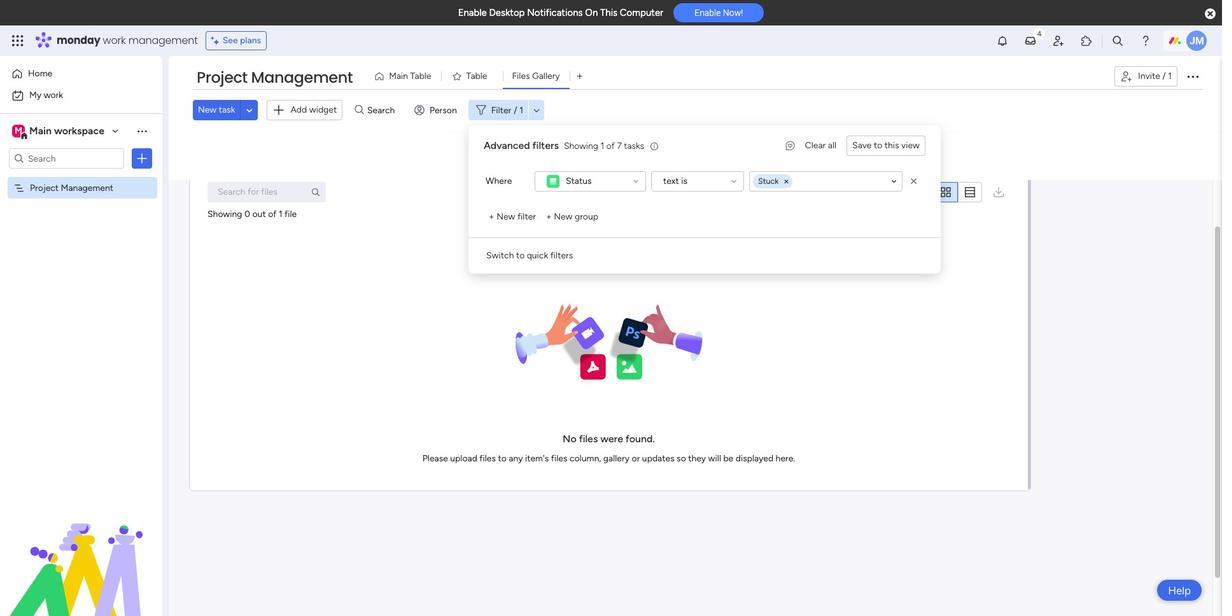 Task type: locate. For each thing, give the bounding box(es) containing it.
new for + new filter
[[497, 211, 515, 222]]

project down search in workspace field
[[30, 182, 59, 193]]

main for main workspace
[[29, 125, 52, 137]]

monday work management
[[57, 33, 198, 48]]

enable
[[458, 7, 487, 18], [695, 8, 721, 18]]

help image
[[1140, 34, 1153, 47]]

enable for enable now!
[[695, 8, 721, 18]]

showing
[[564, 140, 599, 151], [208, 209, 242, 220]]

table
[[410, 71, 431, 82], [466, 71, 487, 82]]

1 vertical spatial management
[[61, 182, 113, 193]]

work inside option
[[44, 90, 63, 101]]

1 horizontal spatial work
[[103, 33, 126, 48]]

files right item's
[[551, 453, 568, 464]]

will
[[708, 453, 721, 464]]

they
[[688, 453, 706, 464]]

0 vertical spatial to
[[874, 140, 883, 151]]

enable left desktop
[[458, 7, 487, 18]]

to left this
[[874, 140, 883, 151]]

home option
[[8, 64, 155, 84]]

invite members image
[[1053, 34, 1065, 47]]

0 horizontal spatial +
[[489, 211, 495, 222]]

where
[[486, 176, 512, 187]]

home link
[[8, 64, 155, 84]]

showing inside no files were found. main content
[[208, 209, 242, 220]]

main inside "workspace selection" element
[[29, 125, 52, 137]]

work right my
[[44, 90, 63, 101]]

1 table from the left
[[410, 71, 431, 82]]

showing left 0 at the top left of page
[[208, 209, 242, 220]]

1 horizontal spatial table
[[466, 71, 487, 82]]

files right the no
[[579, 433, 598, 445]]

files gallery button
[[503, 66, 570, 87]]

view
[[902, 140, 920, 151]]

select product image
[[11, 34, 24, 47]]

gallery
[[532, 71, 560, 82]]

project management up the add
[[197, 67, 353, 88]]

+ new group
[[546, 211, 599, 222]]

1 horizontal spatial project
[[197, 67, 248, 88]]

/ right filter
[[514, 105, 518, 116]]

to
[[874, 140, 883, 151], [516, 250, 525, 261], [498, 453, 507, 464]]

to left quick
[[516, 250, 525, 261]]

Project Management field
[[194, 67, 356, 89]]

new
[[198, 105, 217, 115], [497, 211, 515, 222], [554, 211, 573, 222]]

project up task
[[197, 67, 248, 88]]

management inside field
[[251, 67, 353, 88]]

0 horizontal spatial of
[[268, 209, 277, 220]]

notifications image
[[997, 34, 1009, 47]]

/
[[1163, 71, 1166, 82], [514, 105, 518, 116]]

new left task
[[198, 105, 217, 115]]

2 + from the left
[[546, 211, 552, 222]]

showing 0 out of 1 file
[[208, 209, 297, 220]]

2 table from the left
[[466, 71, 487, 82]]

1 horizontal spatial +
[[546, 211, 552, 222]]

0 vertical spatial project management
[[197, 67, 353, 88]]

see
[[223, 35, 238, 46]]

work right monday
[[103, 33, 126, 48]]

of inside advanced filters showing 1 of 7 tasks
[[607, 140, 615, 151]]

1 left 7
[[601, 140, 604, 151]]

1 vertical spatial to
[[516, 250, 525, 261]]

gallery
[[604, 453, 630, 464]]

1 vertical spatial showing
[[208, 209, 242, 220]]

filters
[[533, 139, 559, 152], [551, 250, 573, 261]]

person button
[[409, 100, 465, 121]]

add
[[291, 104, 307, 115]]

to inside no files were found. main content
[[498, 453, 507, 464]]

1 horizontal spatial showing
[[564, 140, 599, 151]]

options image
[[1186, 69, 1201, 84], [136, 152, 148, 165]]

file
[[285, 209, 297, 220]]

×
[[784, 175, 790, 187]]

+
[[489, 211, 495, 222], [546, 211, 552, 222]]

0 horizontal spatial project management
[[30, 182, 113, 193]]

to for switch
[[516, 250, 525, 261]]

of right out
[[268, 209, 277, 220]]

table left files
[[466, 71, 487, 82]]

clear all
[[805, 140, 837, 151]]

work
[[103, 33, 126, 48], [44, 90, 63, 101]]

1 horizontal spatial project management
[[197, 67, 353, 88]]

0 vertical spatial /
[[1163, 71, 1166, 82]]

options image down workspace options icon
[[136, 152, 148, 165]]

project inside list box
[[30, 182, 59, 193]]

0
[[245, 209, 250, 220]]

files
[[579, 433, 598, 445], [480, 453, 496, 464], [551, 453, 568, 464]]

enable inside button
[[695, 8, 721, 18]]

workspace selection element
[[12, 124, 106, 140]]

/ inside "button"
[[1163, 71, 1166, 82]]

of inside no files were found. main content
[[268, 209, 277, 220]]

0 horizontal spatial new
[[198, 105, 217, 115]]

1 vertical spatial options image
[[136, 152, 148, 165]]

2 vertical spatial to
[[498, 453, 507, 464]]

1 horizontal spatial new
[[497, 211, 515, 222]]

showing up status
[[564, 140, 599, 151]]

project management down search in workspace field
[[30, 182, 113, 193]]

person
[[430, 105, 457, 116]]

enable now! button
[[674, 3, 764, 22]]

angle down image
[[246, 106, 253, 115]]

filters down arrow down icon
[[533, 139, 559, 152]]

this
[[600, 7, 618, 18]]

main inside button
[[389, 71, 408, 82]]

1 horizontal spatial of
[[607, 140, 615, 151]]

new task button
[[193, 100, 240, 121]]

project
[[197, 67, 248, 88], [30, 182, 59, 193]]

option
[[0, 176, 162, 179]]

new task
[[198, 105, 235, 115]]

no files were found. main content
[[169, 124, 1223, 616]]

work for monday
[[103, 33, 126, 48]]

1 horizontal spatial enable
[[695, 8, 721, 18]]

1 vertical spatial main
[[29, 125, 52, 137]]

none search field inside no files were found. main content
[[208, 182, 326, 202]]

main up search field
[[389, 71, 408, 82]]

1 vertical spatial work
[[44, 90, 63, 101]]

+ right filter
[[546, 211, 552, 222]]

enable left now! at the top right of the page
[[695, 8, 721, 18]]

of left 7
[[607, 140, 615, 151]]

enable desktop notifications on this computer
[[458, 7, 664, 18]]

workspace
[[54, 125, 104, 137]]

1 left arrow down icon
[[520, 105, 523, 116]]

1 horizontal spatial /
[[1163, 71, 1166, 82]]

1 vertical spatial project
[[30, 182, 59, 193]]

0 horizontal spatial enable
[[458, 7, 487, 18]]

management down search in workspace field
[[61, 182, 113, 193]]

0 vertical spatial project
[[197, 67, 248, 88]]

0 horizontal spatial work
[[44, 90, 63, 101]]

files gallery
[[512, 71, 560, 82]]

0 vertical spatial filters
[[533, 139, 559, 152]]

filters inside button
[[551, 250, 573, 261]]

table button
[[441, 66, 503, 87]]

management up the add
[[251, 67, 353, 88]]

of
[[607, 140, 615, 151], [268, 209, 277, 220]]

enable for enable desktop notifications on this computer
[[458, 7, 487, 18]]

1 inside advanced filters showing 1 of 7 tasks
[[601, 140, 604, 151]]

options image down the jeremy miller icon
[[1186, 69, 1201, 84]]

1 vertical spatial of
[[268, 209, 277, 220]]

1 + from the left
[[489, 211, 495, 222]]

/ for filter
[[514, 105, 518, 116]]

search image
[[311, 187, 321, 197]]

2 horizontal spatial to
[[874, 140, 883, 151]]

+ new filter
[[489, 211, 536, 222]]

table up "person" popup button
[[410, 71, 431, 82]]

new left filter
[[497, 211, 515, 222]]

0 horizontal spatial main
[[29, 125, 52, 137]]

1 horizontal spatial management
[[251, 67, 353, 88]]

0 horizontal spatial table
[[410, 71, 431, 82]]

/ right invite
[[1163, 71, 1166, 82]]

1 vertical spatial filters
[[551, 250, 573, 261]]

main right the workspace image
[[29, 125, 52, 137]]

project management inside field
[[197, 67, 353, 88]]

to left any
[[498, 453, 507, 464]]

0 horizontal spatial project
[[30, 182, 59, 193]]

0 vertical spatial showing
[[564, 140, 599, 151]]

all
[[828, 140, 837, 151]]

1 horizontal spatial to
[[516, 250, 525, 261]]

new left the group
[[554, 211, 573, 222]]

main
[[389, 71, 408, 82], [29, 125, 52, 137]]

monday marketplace image
[[1081, 34, 1093, 47]]

1 vertical spatial /
[[514, 105, 518, 116]]

None field
[[796, 171, 799, 194]]

1
[[1169, 71, 1172, 82], [520, 105, 523, 116], [601, 140, 604, 151], [279, 209, 283, 220]]

1 right invite
[[1169, 71, 1172, 82]]

so
[[677, 453, 686, 464]]

1 horizontal spatial options image
[[1186, 69, 1201, 84]]

filters right quick
[[551, 250, 573, 261]]

work for my
[[44, 90, 63, 101]]

add view image
[[577, 72, 583, 81]]

files right upload
[[480, 453, 496, 464]]

workspace image
[[12, 124, 25, 138]]

dapulse close image
[[1205, 8, 1216, 20]]

home
[[28, 68, 52, 79]]

0 horizontal spatial management
[[61, 182, 113, 193]]

1 left file on the left top
[[279, 209, 283, 220]]

is
[[681, 176, 688, 187]]

project management list box
[[0, 174, 162, 370]]

+ new filter button
[[484, 207, 541, 227]]

0 vertical spatial main
[[389, 71, 408, 82]]

0 vertical spatial of
[[607, 140, 615, 151]]

add widget
[[291, 104, 337, 115]]

update feed image
[[1025, 34, 1037, 47]]

switch to quick filters button
[[481, 246, 578, 266]]

1 horizontal spatial main
[[389, 71, 408, 82]]

management
[[251, 67, 353, 88], [61, 182, 113, 193]]

Search in workspace field
[[27, 151, 106, 166]]

2 horizontal spatial new
[[554, 211, 573, 222]]

+ new group button
[[541, 207, 604, 227]]

1 vertical spatial project management
[[30, 182, 113, 193]]

None search field
[[208, 182, 326, 202]]

tasks
[[624, 140, 644, 151]]

+ left filter
[[489, 211, 495, 222]]

0 horizontal spatial /
[[514, 105, 518, 116]]

0 horizontal spatial to
[[498, 453, 507, 464]]

0 vertical spatial management
[[251, 67, 353, 88]]

0 vertical spatial work
[[103, 33, 126, 48]]

arrow down image
[[529, 103, 544, 118]]

0 horizontal spatial showing
[[208, 209, 242, 220]]

on
[[585, 7, 598, 18]]



Task type: vqa. For each thing, say whether or not it's contained in the screenshot.
Public board icon
no



Task type: describe. For each thing, give the bounding box(es) containing it.
clear
[[805, 140, 826, 151]]

updates
[[642, 453, 675, 464]]

1 horizontal spatial files
[[551, 453, 568, 464]]

upload
[[450, 453, 478, 464]]

workspace options image
[[136, 125, 148, 137]]

filter / 1
[[491, 105, 523, 116]]

no
[[563, 433, 577, 445]]

save to this view button
[[847, 136, 926, 156]]

1 inside no files were found. main content
[[279, 209, 283, 220]]

main workspace
[[29, 125, 104, 137]]

clear all button
[[800, 136, 842, 156]]

7
[[617, 140, 622, 151]]

search everything image
[[1112, 34, 1124, 47]]

my work link
[[8, 85, 155, 106]]

+ for + new group
[[546, 211, 552, 222]]

see plans
[[223, 35, 261, 46]]

my work option
[[8, 85, 155, 106]]

Search field
[[364, 101, 402, 119]]

4 image
[[1034, 26, 1046, 40]]

new for + new group
[[554, 211, 573, 222]]

please upload files to any item's files column, gallery or updates so they will be displayed here.
[[423, 453, 796, 464]]

be
[[724, 453, 734, 464]]

0 vertical spatial options image
[[1186, 69, 1201, 84]]

project inside field
[[197, 67, 248, 88]]

remove sort image
[[908, 175, 921, 188]]

save to this view
[[853, 140, 920, 151]]

management
[[128, 33, 198, 48]]

out
[[252, 209, 266, 220]]

column,
[[570, 453, 601, 464]]

any
[[509, 453, 523, 464]]

see plans button
[[205, 31, 267, 50]]

lottie animation element
[[0, 488, 162, 616]]

here.
[[776, 453, 796, 464]]

displayed
[[736, 453, 774, 464]]

text
[[663, 176, 679, 187]]

main table
[[389, 71, 431, 82]]

monday
[[57, 33, 100, 48]]

group
[[575, 211, 599, 222]]

main for main table
[[389, 71, 408, 82]]

switch
[[486, 250, 514, 261]]

add widget button
[[267, 100, 343, 120]]

invite
[[1138, 71, 1161, 82]]

filter
[[491, 105, 512, 116]]

text is
[[663, 176, 688, 187]]

no files were found.
[[563, 433, 655, 445]]

my
[[29, 90, 42, 101]]

jeremy miller image
[[1187, 31, 1207, 51]]

now!
[[723, 8, 743, 18]]

v2 search image
[[355, 103, 364, 117]]

help button
[[1158, 580, 1202, 601]]

filter
[[518, 211, 536, 222]]

+ for + new filter
[[489, 211, 495, 222]]

m
[[15, 125, 22, 136]]

please
[[423, 453, 448, 464]]

switch to quick filters
[[486, 250, 573, 261]]

table inside button
[[466, 71, 487, 82]]

stuck
[[758, 176, 779, 186]]

table inside main table button
[[410, 71, 431, 82]]

my work
[[29, 90, 63, 101]]

plans
[[240, 35, 261, 46]]

desktop
[[489, 7, 525, 18]]

files
[[512, 71, 530, 82]]

showing inside advanced filters showing 1 of 7 tasks
[[564, 140, 599, 151]]

gallery layout group
[[934, 182, 983, 202]]

help
[[1169, 584, 1191, 597]]

widget
[[309, 104, 337, 115]]

project management inside list box
[[30, 182, 113, 193]]

invite / 1 button
[[1115, 66, 1178, 87]]

or
[[632, 453, 640, 464]]

main table button
[[369, 66, 441, 87]]

quick
[[527, 250, 548, 261]]

task
[[219, 105, 235, 115]]

save
[[853, 140, 872, 151]]

status
[[566, 176, 592, 187]]

0 horizontal spatial options image
[[136, 152, 148, 165]]

advanced filters showing 1 of 7 tasks
[[484, 139, 644, 152]]

enable now!
[[695, 8, 743, 18]]

management inside list box
[[61, 182, 113, 193]]

2 horizontal spatial files
[[579, 433, 598, 445]]

/ for invite
[[1163, 71, 1166, 82]]

1 inside "button"
[[1169, 71, 1172, 82]]

lottie animation image
[[0, 488, 162, 616]]

0 horizontal spatial files
[[480, 453, 496, 464]]

computer
[[620, 7, 664, 18]]

item's
[[525, 453, 549, 464]]

were
[[601, 433, 623, 445]]

to for save
[[874, 140, 883, 151]]

notifications
[[527, 7, 583, 18]]

this
[[885, 140, 899, 151]]

found.
[[626, 433, 655, 445]]

advanced
[[484, 139, 530, 152]]

v2 user feedback image
[[786, 139, 795, 153]]

invite / 1
[[1138, 71, 1172, 82]]



